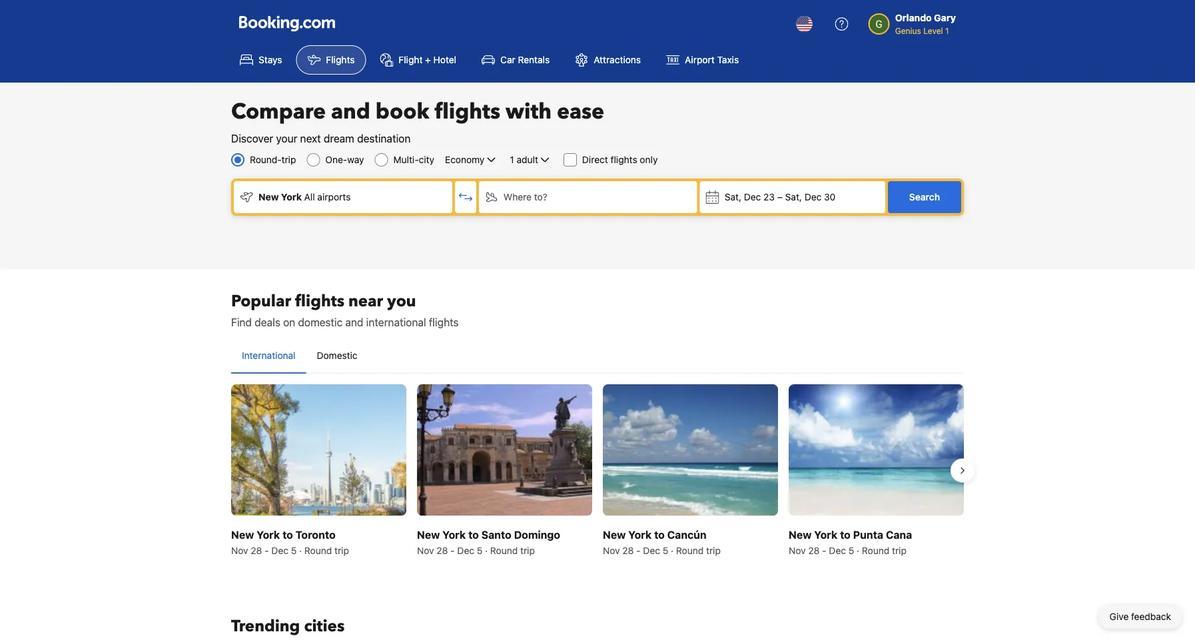Task type: locate. For each thing, give the bounding box(es) containing it.
trip
[[282, 154, 296, 165], [335, 545, 349, 556], [521, 545, 535, 556], [706, 545, 721, 556], [892, 545, 907, 556]]

4 to from the left
[[840, 528, 851, 541]]

york left "all"
[[281, 192, 302, 203]]

trip down cancún
[[706, 545, 721, 556]]

to left toronto
[[283, 528, 293, 541]]

3 - from the left
[[637, 545, 641, 556]]

2 to from the left
[[469, 528, 479, 541]]

ease
[[557, 97, 605, 126]]

· down the santo
[[485, 545, 488, 556]]

4 5 from the left
[[849, 545, 855, 556]]

york left cancún
[[629, 528, 652, 541]]

round
[[304, 545, 332, 556], [490, 545, 518, 556], [676, 545, 704, 556], [862, 545, 890, 556]]

all
[[304, 192, 315, 203]]

-
[[265, 545, 269, 556], [451, 545, 455, 556], [637, 545, 641, 556], [823, 545, 827, 556]]

york for cancún
[[629, 528, 652, 541]]

one-
[[325, 154, 347, 165]]

sat,
[[725, 192, 742, 203], [786, 192, 802, 203]]

· down punta
[[857, 545, 860, 556]]

to inside the new york to santo domingo nov 28 - dec 5 · round trip
[[469, 528, 479, 541]]

new york all airports
[[259, 192, 351, 203]]

attractions link
[[564, 45, 653, 75]]

- inside new york to punta cana nov 28 - dec 5 · round trip
[[823, 545, 827, 556]]

dec inside the new york to toronto nov 28 - dec 5 · round trip
[[272, 545, 289, 556]]

one-way
[[325, 154, 364, 165]]

- inside the new york to santo domingo nov 28 - dec 5 · round trip
[[451, 545, 455, 556]]

flight + hotel
[[399, 54, 457, 65]]

5 inside new york to punta cana nov 28 - dec 5 · round trip
[[849, 545, 855, 556]]

1 horizontal spatial sat,
[[786, 192, 802, 203]]

york inside the new york to santo domingo nov 28 - dec 5 · round trip
[[443, 528, 466, 541]]

5 inside the new york to toronto nov 28 - dec 5 · round trip
[[291, 545, 297, 556]]

punta
[[854, 528, 884, 541]]

0 horizontal spatial 1
[[510, 154, 514, 165]]

rentals
[[518, 54, 550, 65]]

new inside new york to punta cana nov 28 - dec 5 · round trip
[[789, 528, 812, 541]]

deals
[[255, 316, 280, 329]]

stays link
[[229, 45, 294, 75]]

1 horizontal spatial 1
[[946, 26, 949, 35]]

trending
[[231, 616, 300, 638]]

flights right international
[[429, 316, 459, 329]]

1 · from the left
[[299, 545, 302, 556]]

to inside the new york to toronto nov 28 - dec 5 · round trip
[[283, 528, 293, 541]]

new york to toronto nov 28 - dec 5 · round trip
[[231, 528, 349, 556]]

1 round from the left
[[304, 545, 332, 556]]

with
[[506, 97, 552, 126]]

york left the santo
[[443, 528, 466, 541]]

and down near
[[346, 316, 364, 329]]

2 round from the left
[[490, 545, 518, 556]]

round down the santo
[[490, 545, 518, 556]]

5
[[291, 545, 297, 556], [477, 545, 483, 556], [663, 545, 669, 556], [849, 545, 855, 556]]

york left punta
[[815, 528, 838, 541]]

flights up domestic in the left of the page
[[295, 290, 345, 312]]

sat, right –
[[786, 192, 802, 203]]

5 inside new york to cancún nov 28 - dec 5 · round trip
[[663, 545, 669, 556]]

1 nov from the left
[[231, 545, 248, 556]]

to for santo
[[469, 528, 479, 541]]

2 5 from the left
[[477, 545, 483, 556]]

way
[[347, 154, 364, 165]]

trip down cana
[[892, 545, 907, 556]]

3 to from the left
[[654, 528, 665, 541]]

york inside new york to cancún nov 28 - dec 5 · round trip
[[629, 528, 652, 541]]

region containing new york to toronto
[[221, 379, 975, 563]]

york
[[281, 192, 302, 203], [257, 528, 280, 541], [443, 528, 466, 541], [629, 528, 652, 541], [815, 528, 838, 541]]

tab list
[[231, 339, 964, 375]]

give feedback
[[1110, 611, 1172, 622]]

0 vertical spatial and
[[331, 97, 370, 126]]

2 28 from the left
[[437, 545, 448, 556]]

domestic
[[317, 350, 358, 361]]

4 · from the left
[[857, 545, 860, 556]]

3 round from the left
[[676, 545, 704, 556]]

4 28 from the left
[[809, 545, 820, 556]]

round inside the new york to santo domingo nov 28 - dec 5 · round trip
[[490, 545, 518, 556]]

3 nov from the left
[[603, 545, 620, 556]]

multi-city
[[394, 154, 435, 165]]

orlando
[[896, 12, 932, 23]]

to left the santo
[[469, 528, 479, 541]]

trip down your
[[282, 154, 296, 165]]

2 nov from the left
[[417, 545, 434, 556]]

york left toronto
[[257, 528, 280, 541]]

1 inside dropdown button
[[510, 154, 514, 165]]

flights link
[[296, 45, 366, 75]]

to left punta
[[840, 528, 851, 541]]

nov inside the new york to toronto nov 28 - dec 5 · round trip
[[231, 545, 248, 556]]

flights
[[435, 97, 501, 126], [611, 154, 638, 165], [295, 290, 345, 312], [429, 316, 459, 329]]

· inside the new york to toronto nov 28 - dec 5 · round trip
[[299, 545, 302, 556]]

to
[[283, 528, 293, 541], [469, 528, 479, 541], [654, 528, 665, 541], [840, 528, 851, 541]]

york inside the new york to toronto nov 28 - dec 5 · round trip
[[257, 528, 280, 541]]

1 to from the left
[[283, 528, 293, 541]]

compare
[[231, 97, 326, 126]]

international button
[[231, 339, 306, 373]]

flights up economy
[[435, 97, 501, 126]]

1 adult
[[510, 154, 538, 165]]

booking.com logo image
[[239, 16, 335, 32], [239, 16, 335, 32]]

1
[[946, 26, 949, 35], [510, 154, 514, 165]]

28 inside the new york to santo domingo nov 28 - dec 5 · round trip
[[437, 545, 448, 556]]

nov inside new york to punta cana nov 28 - dec 5 · round trip
[[789, 545, 806, 556]]

to inside new york to punta cana nov 28 - dec 5 · round trip
[[840, 528, 851, 541]]

3 5 from the left
[[663, 545, 669, 556]]

to left cancún
[[654, 528, 665, 541]]

1 left adult on the left top
[[510, 154, 514, 165]]

new
[[259, 192, 279, 203], [231, 528, 254, 541], [417, 528, 440, 541], [603, 528, 626, 541], [789, 528, 812, 541]]

new york to punta cana nov 28 - dec 5 · round trip
[[789, 528, 913, 556]]

5 down cancún
[[663, 545, 669, 556]]

dec
[[744, 192, 761, 203], [805, 192, 822, 203], [272, 545, 289, 556], [457, 545, 475, 556], [643, 545, 660, 556], [829, 545, 846, 556]]

trip inside the new york to santo domingo nov 28 - dec 5 · round trip
[[521, 545, 535, 556]]

5 down punta
[[849, 545, 855, 556]]

round down cancún
[[676, 545, 704, 556]]

toronto
[[296, 528, 336, 541]]

flight
[[399, 54, 423, 65]]

· down cancún
[[671, 545, 674, 556]]

where to? button
[[479, 181, 698, 213]]

2 · from the left
[[485, 545, 488, 556]]

and up dream
[[331, 97, 370, 126]]

economy
[[445, 154, 485, 165]]

3 28 from the left
[[623, 545, 634, 556]]

nov
[[231, 545, 248, 556], [417, 545, 434, 556], [603, 545, 620, 556], [789, 545, 806, 556]]

direct flights only
[[582, 154, 658, 165]]

airport taxis
[[685, 54, 739, 65]]

1 28 from the left
[[251, 545, 262, 556]]

domingo
[[514, 528, 561, 541]]

· down toronto
[[299, 545, 302, 556]]

cities
[[304, 616, 345, 638]]

2 sat, from the left
[[786, 192, 802, 203]]

dream
[[324, 132, 354, 145]]

gary
[[934, 12, 956, 23]]

2 - from the left
[[451, 545, 455, 556]]

5 inside the new york to santo domingo nov 28 - dec 5 · round trip
[[477, 545, 483, 556]]

orlando gary genius level 1
[[896, 12, 956, 35]]

cancún
[[668, 528, 707, 541]]

airports
[[317, 192, 351, 203]]

york for punta
[[815, 528, 838, 541]]

1 vertical spatial and
[[346, 316, 364, 329]]

28
[[251, 545, 262, 556], [437, 545, 448, 556], [623, 545, 634, 556], [809, 545, 820, 556]]

trip down domingo
[[521, 545, 535, 556]]

4 round from the left
[[862, 545, 890, 556]]

york for airports
[[281, 192, 302, 203]]

sat, left 23
[[725, 192, 742, 203]]

1 5 from the left
[[291, 545, 297, 556]]

stays
[[259, 54, 282, 65]]

and
[[331, 97, 370, 126], [346, 316, 364, 329]]

dec inside new york to punta cana nov 28 - dec 5 · round trip
[[829, 545, 846, 556]]

round down toronto
[[304, 545, 332, 556]]

4 - from the left
[[823, 545, 827, 556]]

0 vertical spatial 1
[[946, 26, 949, 35]]

trip down toronto
[[335, 545, 349, 556]]

round down punta
[[862, 545, 890, 556]]

new inside new york to cancún nov 28 - dec 5 · round trip
[[603, 528, 626, 541]]

4 nov from the left
[[789, 545, 806, 556]]

–
[[778, 192, 783, 203]]

york inside new york to punta cana nov 28 - dec 5 · round trip
[[815, 528, 838, 541]]

1 vertical spatial 1
[[510, 154, 514, 165]]

- inside the new york to toronto nov 28 - dec 5 · round trip
[[265, 545, 269, 556]]

region
[[221, 379, 975, 563]]

new york to santo domingo nov 28 - dec 5 · round trip
[[417, 528, 561, 556]]

to inside new york to cancún nov 28 - dec 5 · round trip
[[654, 528, 665, 541]]

5 down toronto
[[291, 545, 297, 556]]

new inside the new york to santo domingo nov 28 - dec 5 · round trip
[[417, 528, 440, 541]]

1 down gary
[[946, 26, 949, 35]]

3 · from the left
[[671, 545, 674, 556]]

5 down the santo
[[477, 545, 483, 556]]

airport taxis link
[[655, 45, 751, 75]]

1 - from the left
[[265, 545, 269, 556]]

adult
[[517, 154, 538, 165]]

domestic
[[298, 316, 343, 329]]

flights inside compare and book flights with ease discover your next dream destination
[[435, 97, 501, 126]]

domestic button
[[306, 339, 368, 373]]

flights
[[326, 54, 355, 65]]

new inside the new york to toronto nov 28 - dec 5 · round trip
[[231, 528, 254, 541]]

0 horizontal spatial sat,
[[725, 192, 742, 203]]

and inside compare and book flights with ease discover your next dream destination
[[331, 97, 370, 126]]

car
[[501, 54, 516, 65]]



Task type: vqa. For each thing, say whether or not it's contained in the screenshot.
THE PRICE YOU SEE INCLUDES THE CAR, MANDATORY COVERAGE (E.G. THEFT PROTECTION, COLLISION DAMAGE WAIVER), AND FEES THAT, IF THEY APPLY, ARE USUALLY PAYABLE AT PICK-UP (E.G. ANY ONE-WAY FEES, AIRPORT SURCHARGES, OR LOCAL TAXES).
no



Task type: describe. For each thing, give the bounding box(es) containing it.
to for punta
[[840, 528, 851, 541]]

search button
[[888, 181, 962, 213]]

international
[[366, 316, 426, 329]]

direct
[[582, 154, 608, 165]]

car rentals link
[[471, 45, 561, 75]]

trip inside new york to cancún nov 28 - dec 5 · round trip
[[706, 545, 721, 556]]

round-trip
[[250, 154, 296, 165]]

near
[[349, 290, 383, 312]]

30
[[824, 192, 836, 203]]

nov inside new york to cancún nov 28 - dec 5 · round trip
[[603, 545, 620, 556]]

york for toronto
[[257, 528, 280, 541]]

airport
[[685, 54, 715, 65]]

- inside new york to cancún nov 28 - dec 5 · round trip
[[637, 545, 641, 556]]

you
[[387, 290, 416, 312]]

new for new york to toronto
[[231, 528, 254, 541]]

find
[[231, 316, 252, 329]]

dec inside new york to cancún nov 28 - dec 5 · round trip
[[643, 545, 660, 556]]

book
[[376, 97, 429, 126]]

28 inside the new york to toronto nov 28 - dec 5 · round trip
[[251, 545, 262, 556]]

taxis
[[717, 54, 739, 65]]

· inside new york to cancún nov 28 - dec 5 · round trip
[[671, 545, 674, 556]]

popular flights near you find deals on domestic and international flights
[[231, 290, 459, 329]]

new york to santo domingo image
[[417, 385, 592, 516]]

international
[[242, 350, 296, 361]]

multi-
[[394, 154, 419, 165]]

nov inside the new york to santo domingo nov 28 - dec 5 · round trip
[[417, 545, 434, 556]]

hotel
[[434, 54, 457, 65]]

next
[[300, 132, 321, 145]]

compare and book flights with ease discover your next dream destination
[[231, 97, 605, 145]]

on
[[283, 316, 295, 329]]

destination
[[357, 132, 411, 145]]

new for new york to santo domingo
[[417, 528, 440, 541]]

new york to cancún nov 28 - dec 5 · round trip
[[603, 528, 721, 556]]

sat, dec 23 – sat, dec 30 button
[[700, 181, 886, 213]]

sat, dec 23 – sat, dec 30
[[725, 192, 836, 203]]

dec inside the new york to santo domingo nov 28 - dec 5 · round trip
[[457, 545, 475, 556]]

flight + hotel link
[[369, 45, 468, 75]]

round inside new york to cancún nov 28 - dec 5 · round trip
[[676, 545, 704, 556]]

to for cancún
[[654, 528, 665, 541]]

tab list containing international
[[231, 339, 964, 375]]

new for new york
[[259, 192, 279, 203]]

new york to cancún image
[[603, 385, 778, 516]]

car rentals
[[501, 54, 550, 65]]

28 inside new york to cancún nov 28 - dec 5 · round trip
[[623, 545, 634, 556]]

genius
[[896, 26, 922, 35]]

only
[[640, 154, 658, 165]]

round inside the new york to toronto nov 28 - dec 5 · round trip
[[304, 545, 332, 556]]

and inside popular flights near you find deals on domestic and international flights
[[346, 316, 364, 329]]

new for new york to cancún
[[603, 528, 626, 541]]

attractions
[[594, 54, 641, 65]]

city
[[419, 154, 435, 165]]

trip inside new york to punta cana nov 28 - dec 5 · round trip
[[892, 545, 907, 556]]

round-
[[250, 154, 282, 165]]

1 inside "orlando gary genius level 1"
[[946, 26, 949, 35]]

discover
[[231, 132, 273, 145]]

to?
[[534, 192, 548, 203]]

give
[[1110, 611, 1129, 622]]

where to?
[[504, 192, 548, 203]]

cana
[[886, 528, 913, 541]]

trip inside the new york to toronto nov 28 - dec 5 · round trip
[[335, 545, 349, 556]]

new for new york to punta cana
[[789, 528, 812, 541]]

popular
[[231, 290, 291, 312]]

trending cities
[[231, 616, 345, 638]]

1 sat, from the left
[[725, 192, 742, 203]]

new york to punta cana image
[[789, 385, 964, 516]]

· inside the new york to santo domingo nov 28 - dec 5 · round trip
[[485, 545, 488, 556]]

feedback
[[1132, 611, 1172, 622]]

your
[[276, 132, 297, 145]]

23
[[764, 192, 775, 203]]

round inside new york to punta cana nov 28 - dec 5 · round trip
[[862, 545, 890, 556]]

+
[[425, 54, 431, 65]]

give feedback button
[[1099, 605, 1182, 629]]

28 inside new york to punta cana nov 28 - dec 5 · round trip
[[809, 545, 820, 556]]

level
[[924, 26, 943, 35]]

1 adult button
[[509, 152, 553, 168]]

· inside new york to punta cana nov 28 - dec 5 · round trip
[[857, 545, 860, 556]]

new york to toronto image
[[231, 385, 407, 516]]

flights left only
[[611, 154, 638, 165]]

to for toronto
[[283, 528, 293, 541]]

santo
[[482, 528, 512, 541]]

where
[[504, 192, 532, 203]]

york for santo
[[443, 528, 466, 541]]

search
[[910, 192, 940, 203]]



